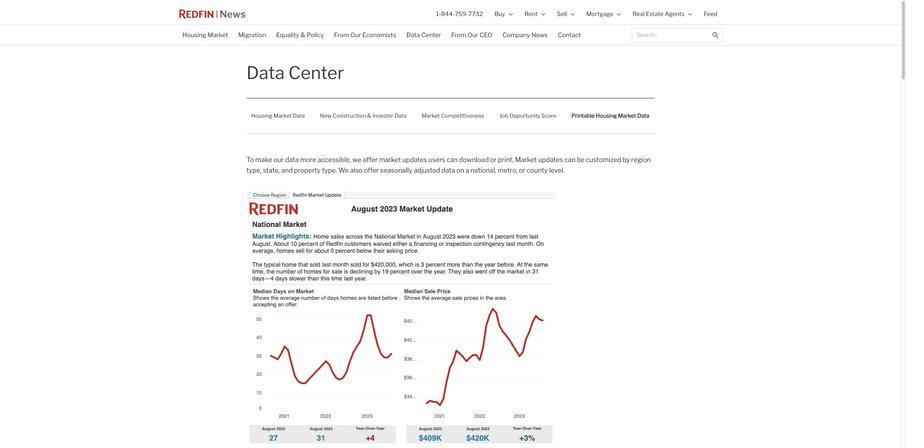 Task type: describe. For each thing, give the bounding box(es) containing it.
region
[[632, 156, 651, 164]]

job
[[500, 113, 509, 119]]

economists
[[363, 31, 396, 39]]

customized
[[586, 156, 622, 164]]

by
[[623, 156, 630, 164]]

score
[[542, 113, 557, 119]]

equality & policy link
[[271, 27, 329, 43]]

job opportunity score link
[[495, 107, 562, 124]]

1-844-759-7732
[[436, 10, 483, 18]]

print.
[[498, 156, 514, 164]]

2 updates from the left
[[539, 156, 563, 164]]

0 horizontal spatial data
[[285, 156, 299, 164]]

new construction & investor data link
[[315, 107, 412, 124]]

company news link
[[498, 27, 553, 43]]

be
[[577, 156, 585, 164]]

sell link
[[551, 0, 581, 28]]

market competitiveness link
[[417, 107, 489, 124]]

contact
[[558, 31, 581, 39]]

feed link
[[698, 0, 724, 28]]

housing inside the printable housing market data link
[[596, 113, 617, 119]]

redfin real estate news image
[[177, 7, 247, 21]]

type,
[[247, 166, 262, 174]]

policy
[[307, 31, 324, 39]]

real estate agents link
[[627, 0, 698, 28]]

data center inside the "data center" link
[[407, 31, 441, 39]]

migration
[[238, 31, 266, 39]]

new
[[320, 113, 332, 119]]

2 can from the left
[[565, 156, 576, 164]]

seasonally
[[381, 166, 413, 174]]

equality
[[276, 31, 299, 39]]

construction
[[333, 113, 366, 119]]

competitiveness
[[441, 113, 485, 119]]

we
[[353, 156, 362, 164]]

market inside housing market 'link'
[[208, 31, 228, 39]]

from our economists
[[334, 31, 396, 39]]

news
[[532, 31, 548, 39]]

buy
[[495, 10, 506, 18]]

real
[[633, 10, 645, 18]]

printable housing market data
[[572, 113, 650, 119]]

buy link
[[489, 0, 519, 28]]

migration link
[[233, 27, 271, 43]]

a
[[466, 166, 470, 174]]

company
[[503, 31, 530, 39]]

property
[[294, 166, 321, 174]]

0 vertical spatial center
[[422, 31, 441, 39]]

real estate agents
[[633, 10, 685, 18]]

0 vertical spatial offer
[[363, 156, 378, 164]]

housing market data link
[[247, 107, 310, 124]]

ceo
[[480, 31, 493, 39]]

mortgage link
[[581, 0, 627, 28]]

estate
[[646, 10, 664, 18]]

1 vertical spatial offer
[[364, 166, 379, 174]]

national,
[[471, 166, 497, 174]]

opportunity
[[510, 113, 541, 119]]

housing market link
[[177, 27, 233, 43]]

type.
[[322, 166, 337, 174]]

state,
[[263, 166, 280, 174]]

rent link
[[519, 0, 551, 28]]

data center link
[[402, 27, 446, 43]]

metro,
[[498, 166, 518, 174]]

mortgage
[[587, 10, 614, 18]]

market inside to make our data more accessible, we offer market updates users can download or print. market updates can be customized by region type, state, and property type. we also offer seasonally adjusted data on a national, metro, or county level.
[[515, 156, 537, 164]]



Task type: vqa. For each thing, say whether or not it's contained in the screenshot.
left HOUSING
yes



Task type: locate. For each thing, give the bounding box(es) containing it.
1-844-759-7732 link
[[430, 0, 489, 28]]

1 vertical spatial or
[[519, 166, 526, 174]]

from for from our economists
[[334, 31, 349, 39]]

1 vertical spatial &
[[367, 113, 372, 119]]

759-
[[455, 10, 469, 18]]

county
[[527, 166, 548, 174]]

feed
[[704, 10, 718, 18]]

0 vertical spatial data
[[285, 156, 299, 164]]

market
[[208, 31, 228, 39], [274, 113, 292, 119], [422, 113, 440, 119], [618, 113, 637, 119], [515, 156, 537, 164]]

0 horizontal spatial our
[[351, 31, 361, 39]]

0 vertical spatial or
[[490, 156, 497, 164]]

housing inside housing market 'link'
[[182, 31, 206, 39]]

can left be
[[565, 156, 576, 164]]

1 horizontal spatial can
[[565, 156, 576, 164]]

make
[[255, 156, 272, 164]]

data
[[407, 31, 420, 39], [247, 62, 285, 83], [293, 113, 305, 119], [395, 113, 407, 119], [638, 113, 650, 119]]

our left ceo
[[468, 31, 479, 39]]

1 our from the left
[[351, 31, 361, 39]]

& inside new construction & investor data link
[[367, 113, 372, 119]]

download
[[459, 156, 489, 164]]

housing market
[[182, 31, 228, 39]]

0 horizontal spatial can
[[447, 156, 458, 164]]

offer
[[363, 156, 378, 164], [364, 166, 379, 174]]

housing for housing market data
[[251, 113, 272, 119]]

None search field
[[632, 28, 724, 42]]

market competitiveness
[[422, 113, 485, 119]]

to
[[247, 156, 254, 164]]

0 horizontal spatial housing
[[182, 31, 206, 39]]

1 horizontal spatial from
[[452, 31, 467, 39]]

offer right we
[[363, 156, 378, 164]]

1 vertical spatial center
[[289, 62, 344, 83]]

from down 1-844-759-7732 link
[[452, 31, 467, 39]]

contact link
[[553, 27, 586, 43]]

we
[[339, 166, 349, 174]]

data center
[[407, 31, 441, 39], [247, 62, 344, 83]]

1 horizontal spatial updates
[[539, 156, 563, 164]]

0 horizontal spatial from
[[334, 31, 349, 39]]

& left the investor
[[367, 113, 372, 119]]

1 horizontal spatial our
[[468, 31, 479, 39]]

housing inside housing market data link
[[251, 113, 272, 119]]

from our ceo link
[[446, 27, 498, 43]]

2 from from the left
[[452, 31, 467, 39]]

users
[[429, 156, 446, 164]]

housing
[[182, 31, 206, 39], [251, 113, 272, 119], [596, 113, 617, 119]]

search image
[[713, 32, 719, 38]]

can
[[447, 156, 458, 164], [565, 156, 576, 164]]

or left print.
[[490, 156, 497, 164]]

1 horizontal spatial housing
[[251, 113, 272, 119]]

market inside housing market data link
[[274, 113, 292, 119]]

updates up "level."
[[539, 156, 563, 164]]

from
[[334, 31, 349, 39], [452, 31, 467, 39]]

from right policy at the left top of page
[[334, 31, 349, 39]]

Search... search field
[[632, 28, 709, 42]]

and
[[281, 166, 293, 174]]

0 horizontal spatial center
[[289, 62, 344, 83]]

1 vertical spatial data
[[442, 166, 455, 174]]

&
[[301, 31, 306, 39], [367, 113, 372, 119]]

new construction & investor data
[[320, 113, 407, 119]]

1 horizontal spatial &
[[367, 113, 372, 119]]

1 horizontal spatial data center
[[407, 31, 441, 39]]

printable
[[572, 113, 595, 119]]

0 horizontal spatial or
[[490, 156, 497, 164]]

printable housing market data link
[[567, 107, 655, 124]]

& inside equality & policy link
[[301, 31, 306, 39]]

our for economists
[[351, 31, 361, 39]]

company news
[[503, 31, 548, 39]]

7732
[[469, 10, 483, 18]]

updates up the adjusted
[[403, 156, 427, 164]]

1 updates from the left
[[403, 156, 427, 164]]

adjusted
[[414, 166, 440, 174]]

2 horizontal spatial housing
[[596, 113, 617, 119]]

to make our data more accessible, we offer market updates users can download or print. market updates can be customized by region type, state, and property type. we also offer seasonally adjusted data on a national, metro, or county level.
[[247, 156, 651, 174]]

1 horizontal spatial center
[[422, 31, 441, 39]]

investor
[[373, 113, 394, 119]]

2 our from the left
[[468, 31, 479, 39]]

1 from from the left
[[334, 31, 349, 39]]

also
[[350, 166, 363, 174]]

from our economists link
[[329, 27, 402, 43]]

can up on
[[447, 156, 458, 164]]

accessible,
[[318, 156, 351, 164]]

0 vertical spatial data center
[[407, 31, 441, 39]]

1 can from the left
[[447, 156, 458, 164]]

market inside market competitiveness "link"
[[422, 113, 440, 119]]

offer right also
[[364, 166, 379, 174]]

our
[[274, 156, 284, 164]]

market inside the printable housing market data link
[[618, 113, 637, 119]]

job opportunity score
[[500, 113, 557, 119]]

housing for housing market
[[182, 31, 206, 39]]

updates
[[403, 156, 427, 164], [539, 156, 563, 164]]

equality & policy
[[276, 31, 324, 39]]

sell
[[557, 10, 567, 18]]

data left on
[[442, 166, 455, 174]]

1-
[[436, 10, 441, 18]]

rent
[[525, 10, 538, 18]]

more
[[300, 156, 316, 164]]

our for ceo
[[468, 31, 479, 39]]

844-
[[441, 10, 455, 18]]

agents
[[665, 10, 685, 18]]

our left the economists
[[351, 31, 361, 39]]

from our ceo
[[452, 31, 493, 39]]

1 horizontal spatial data
[[442, 166, 455, 174]]

housing market data
[[251, 113, 305, 119]]

0 horizontal spatial updates
[[403, 156, 427, 164]]

market
[[379, 156, 401, 164]]

data
[[285, 156, 299, 164], [442, 166, 455, 174]]

center
[[422, 31, 441, 39], [289, 62, 344, 83]]

or right metro,
[[519, 166, 526, 174]]

on
[[457, 166, 465, 174]]

1 horizontal spatial or
[[519, 166, 526, 174]]

0 vertical spatial &
[[301, 31, 306, 39]]

1 vertical spatial data center
[[247, 62, 344, 83]]

0 horizontal spatial data center
[[247, 62, 344, 83]]

level.
[[549, 166, 565, 174]]

data up and
[[285, 156, 299, 164]]

& left policy at the left top of page
[[301, 31, 306, 39]]

from for from our ceo
[[452, 31, 467, 39]]

0 horizontal spatial &
[[301, 31, 306, 39]]

or
[[490, 156, 497, 164], [519, 166, 526, 174]]

our
[[351, 31, 361, 39], [468, 31, 479, 39]]



